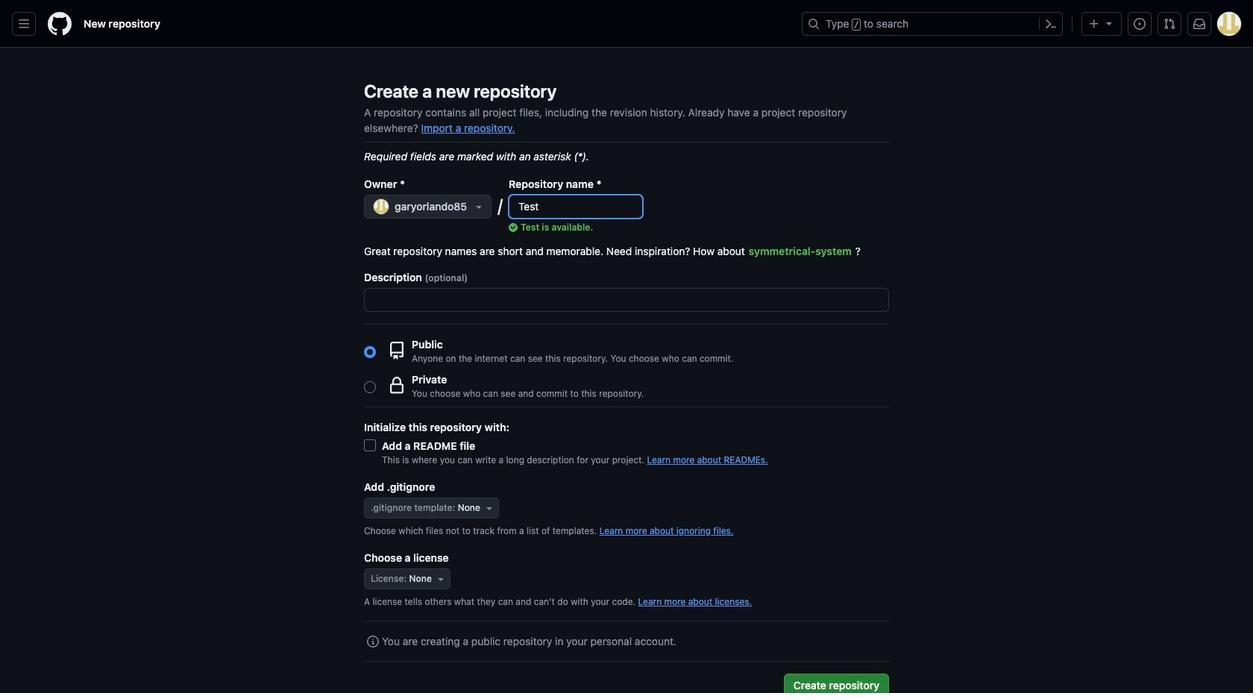 Task type: describe. For each thing, give the bounding box(es) containing it.
homepage image
[[48, 12, 72, 36]]

command palette image
[[1046, 18, 1058, 30]]

plus image
[[1089, 18, 1101, 30]]

Description text field
[[365, 289, 889, 311]]

repo image
[[388, 341, 406, 359]]

check circle fill image
[[509, 223, 518, 232]]



Task type: vqa. For each thing, say whether or not it's contained in the screenshot.
plus image
yes



Task type: locate. For each thing, give the bounding box(es) containing it.
None checkbox
[[364, 440, 376, 452]]

None radio
[[364, 346, 376, 358]]

triangle down image
[[1104, 17, 1116, 29], [473, 201, 485, 213], [484, 502, 496, 514], [435, 573, 447, 585]]

lock image
[[388, 377, 406, 394]]

git pull request image
[[1164, 18, 1176, 30]]

issue opened image
[[1134, 18, 1146, 30]]

sc 9kayk9 0 image
[[367, 636, 379, 648]]

notifications image
[[1194, 18, 1206, 30]]

None text field
[[510, 196, 643, 218]]

None radio
[[364, 381, 376, 393]]



